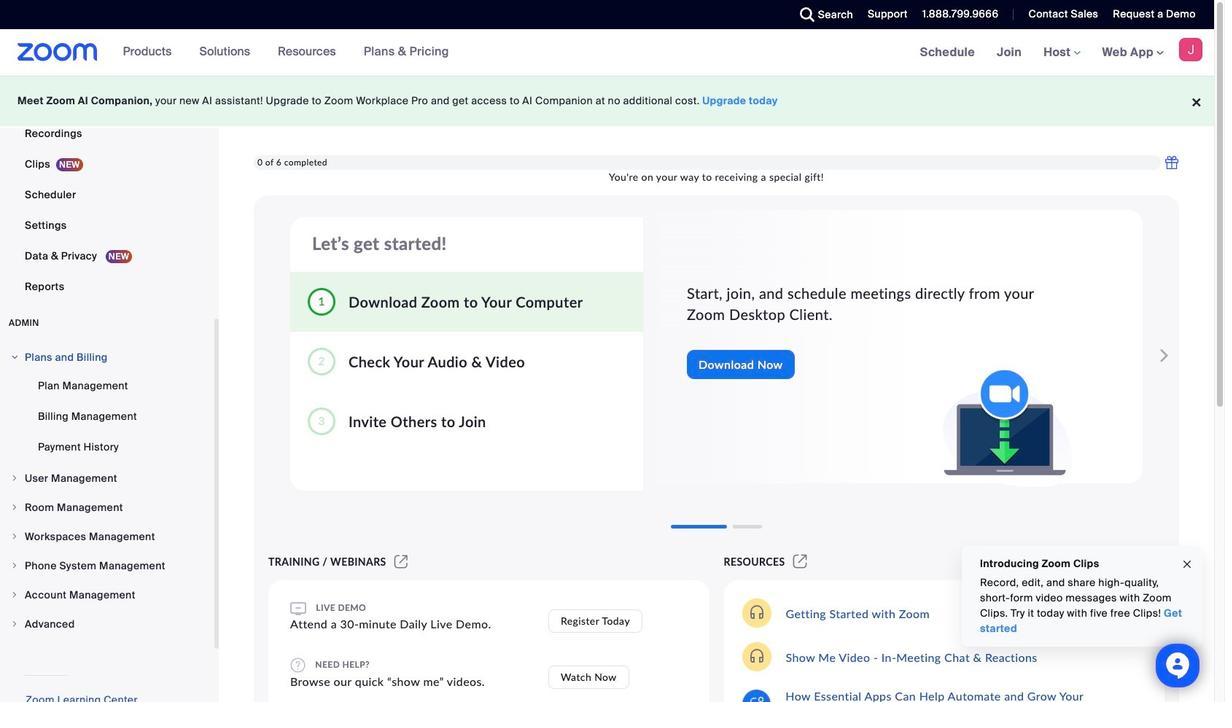 Task type: describe. For each thing, give the bounding box(es) containing it.
personal menu menu
[[0, 0, 215, 303]]

side navigation navigation
[[0, 0, 219, 703]]

7 menu item from the top
[[0, 611, 215, 638]]

meetings navigation
[[910, 29, 1215, 77]]

close image
[[1182, 556, 1194, 573]]

1 menu item from the top
[[0, 344, 215, 371]]

right image for sixth menu item from the top
[[10, 591, 19, 600]]

right image for first menu item from the bottom of the the admin menu 'menu'
[[10, 620, 19, 629]]

zoom logo image
[[18, 43, 97, 61]]

next image
[[1157, 341, 1178, 371]]

2 window new image from the left
[[791, 556, 810, 568]]



Task type: locate. For each thing, give the bounding box(es) containing it.
profile picture image
[[1180, 38, 1203, 61]]

5 menu item from the top
[[0, 552, 215, 580]]

2 vertical spatial right image
[[10, 533, 19, 541]]

2 right image from the top
[[10, 474, 19, 483]]

4 right image from the top
[[10, 620, 19, 629]]

right image for sixth menu item from the bottom
[[10, 474, 19, 483]]

1 horizontal spatial window new image
[[791, 556, 810, 568]]

1 window new image from the left
[[392, 556, 410, 568]]

admin menu menu
[[0, 344, 215, 640]]

2 right image from the top
[[10, 562, 19, 571]]

footer
[[0, 76, 1215, 126]]

banner
[[0, 29, 1215, 77]]

0 vertical spatial right image
[[10, 353, 19, 362]]

3 right image from the top
[[10, 591, 19, 600]]

3 right image from the top
[[10, 533, 19, 541]]

4 menu item from the top
[[0, 523, 215, 551]]

1 right image from the top
[[10, 503, 19, 512]]

right image for 4th menu item
[[10, 533, 19, 541]]

menu
[[0, 371, 215, 463]]

6 menu item from the top
[[0, 582, 215, 609]]

1 right image from the top
[[10, 353, 19, 362]]

product information navigation
[[112, 29, 460, 76]]

right image for fifth menu item from the top
[[10, 562, 19, 571]]

0 horizontal spatial window new image
[[392, 556, 410, 568]]

3 menu item from the top
[[0, 494, 215, 522]]

right image for first menu item
[[10, 353, 19, 362]]

window new image
[[392, 556, 410, 568], [791, 556, 810, 568]]

menu item
[[0, 344, 215, 371], [0, 465, 215, 493], [0, 494, 215, 522], [0, 523, 215, 551], [0, 552, 215, 580], [0, 582, 215, 609], [0, 611, 215, 638]]

right image for fifth menu item from the bottom
[[10, 503, 19, 512]]

1 vertical spatial right image
[[10, 474, 19, 483]]

right image
[[10, 353, 19, 362], [10, 474, 19, 483], [10, 533, 19, 541]]

right image
[[10, 503, 19, 512], [10, 562, 19, 571], [10, 591, 19, 600], [10, 620, 19, 629]]

2 menu item from the top
[[0, 465, 215, 493]]



